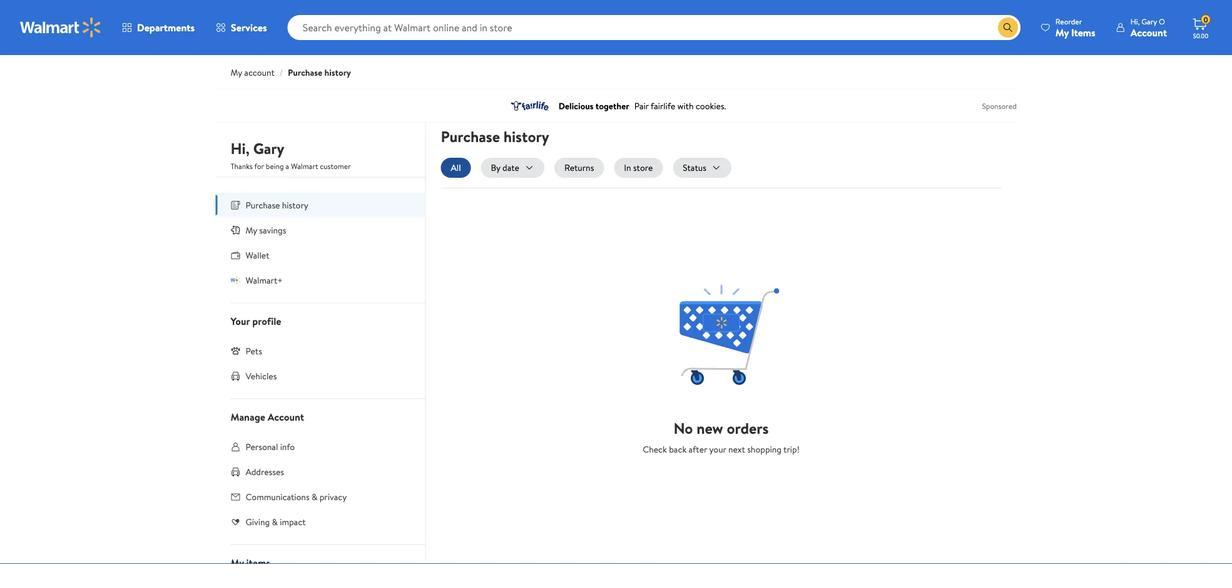 Task type: describe. For each thing, give the bounding box(es) containing it.
1 vertical spatial purchase history
[[246, 199, 309, 211]]

new
[[697, 418, 724, 439]]

in store button
[[615, 158, 663, 178]]

store
[[634, 162, 653, 174]]

communications
[[246, 491, 310, 503]]

0 vertical spatial history
[[325, 66, 351, 79]]

0 vertical spatial purchase history
[[441, 126, 550, 147]]

gary for for
[[253, 138, 285, 159]]

pets link
[[216, 338, 426, 364]]

by date
[[491, 162, 520, 174]]

orders
[[727, 418, 769, 439]]

personal info
[[246, 441, 295, 453]]

1 vertical spatial account
[[268, 410, 304, 424]]

icon image for walmart+
[[231, 275, 241, 285]]

2 horizontal spatial history
[[504, 126, 550, 147]]

departments button
[[111, 13, 205, 43]]

all
[[451, 162, 461, 174]]

personal
[[246, 441, 278, 453]]

by
[[491, 162, 501, 174]]

vehicles
[[246, 370, 277, 382]]

no new orders check back after your next shopping trip!
[[643, 418, 800, 456]]

giving & impact link
[[216, 509, 426, 534]]

privacy
[[320, 491, 347, 503]]

info
[[280, 441, 295, 453]]

search icon image
[[1004, 23, 1014, 33]]

sponsored
[[983, 101, 1017, 111]]

walmart+ link
[[216, 268, 426, 293]]

by date button
[[481, 158, 545, 178]]

1 horizontal spatial account
[[1131, 25, 1168, 39]]

my account / purchase history
[[231, 66, 351, 79]]

1 vertical spatial purchase history link
[[216, 193, 426, 218]]

check
[[643, 443, 667, 456]]

walmart image
[[20, 18, 101, 38]]

walmart+
[[246, 274, 283, 286]]

communications & privacy
[[246, 491, 347, 503]]

giving & impact
[[246, 516, 306, 528]]

shopping
[[748, 443, 782, 456]]

trip!
[[784, 443, 800, 456]]

hi, for thanks for being a walmart customer
[[231, 138, 250, 159]]

hi, gary link
[[231, 138, 285, 164]]

services
[[231, 21, 267, 34]]

returns button
[[555, 158, 604, 178]]

no
[[674, 418, 693, 439]]

date
[[503, 162, 520, 174]]

in
[[625, 162, 632, 174]]

vehicles link
[[216, 364, 426, 389]]

my savings
[[246, 224, 286, 236]]

returns
[[565, 162, 594, 174]]

hi, for account
[[1131, 16, 1141, 27]]

services button
[[205, 13, 278, 43]]

giving
[[246, 516, 270, 528]]

status
[[683, 162, 707, 174]]

my account link
[[231, 66, 275, 79]]

wallet
[[246, 249, 270, 261]]

addresses
[[246, 466, 284, 478]]

reorder my items
[[1056, 16, 1096, 39]]

my for my account / purchase history
[[231, 66, 242, 79]]



Task type: locate. For each thing, give the bounding box(es) containing it.
hi, gary thanks for being a walmart customer
[[231, 138, 351, 172]]

for
[[255, 161, 264, 172]]

2 vertical spatial icon image
[[231, 346, 241, 356]]

purchase history
[[441, 126, 550, 147], [246, 199, 309, 211]]

reorder
[[1056, 16, 1083, 27]]

thanks
[[231, 161, 253, 172]]

your
[[710, 443, 727, 456]]

a
[[286, 161, 289, 172]]

my savings link
[[216, 218, 426, 243]]

0 horizontal spatial account
[[268, 410, 304, 424]]

list
[[441, 158, 1002, 178]]

hi, left o
[[1131, 16, 1141, 27]]

items
[[1072, 25, 1096, 39]]

history up 'by date' dropdown button
[[504, 126, 550, 147]]

my for my savings
[[246, 224, 257, 236]]

&
[[312, 491, 318, 503], [272, 516, 278, 528]]

icon image inside walmart+ link
[[231, 275, 241, 285]]

1 icon image from the top
[[231, 225, 241, 235]]

1 vertical spatial icon image
[[231, 275, 241, 285]]

gary up being
[[253, 138, 285, 159]]

2 horizontal spatial my
[[1056, 25, 1070, 39]]

hi,
[[1131, 16, 1141, 27], [231, 138, 250, 159]]

1 horizontal spatial purchase
[[288, 66, 323, 79]]

0 vertical spatial my
[[1056, 25, 1070, 39]]

purchase history link down customer
[[216, 193, 426, 218]]

in store
[[625, 162, 653, 174]]

account up info
[[268, 410, 304, 424]]

hi, gary o account
[[1131, 16, 1168, 39]]

1 horizontal spatial my
[[246, 224, 257, 236]]

& for giving
[[272, 516, 278, 528]]

gary left o
[[1142, 16, 1158, 27]]

purchase right /
[[288, 66, 323, 79]]

wallet link
[[216, 243, 426, 268]]

0 vertical spatial account
[[1131, 25, 1168, 39]]

back
[[670, 443, 687, 456]]

walmart
[[291, 161, 318, 172]]

being
[[266, 161, 284, 172]]

gary inside hi, gary thanks for being a walmart customer
[[253, 138, 285, 159]]

your profile
[[231, 314, 281, 328]]

0 vertical spatial &
[[312, 491, 318, 503]]

profile
[[252, 314, 281, 328]]

1 horizontal spatial purchase history
[[441, 126, 550, 147]]

list containing all
[[441, 158, 1002, 178]]

my left items
[[1056, 25, 1070, 39]]

1 vertical spatial hi,
[[231, 138, 250, 159]]

icon image inside pets link
[[231, 346, 241, 356]]

0 horizontal spatial history
[[282, 199, 309, 211]]

1 vertical spatial my
[[231, 66, 242, 79]]

2 vertical spatial purchase
[[246, 199, 280, 211]]

purchase history up savings
[[246, 199, 309, 211]]

purchase up 'all'
[[441, 126, 500, 147]]

status button
[[673, 158, 732, 178]]

2 icon image from the top
[[231, 275, 241, 285]]

my inside reorder my items
[[1056, 25, 1070, 39]]

& right giving
[[272, 516, 278, 528]]

impact
[[280, 516, 306, 528]]

1 horizontal spatial history
[[325, 66, 351, 79]]

2 horizontal spatial purchase
[[441, 126, 500, 147]]

0 vertical spatial gary
[[1142, 16, 1158, 27]]

hi, up thanks
[[231, 138, 250, 159]]

purchase history link
[[288, 66, 351, 79], [216, 193, 426, 218]]

icon image left walmart+
[[231, 275, 241, 285]]

hi, inside hi, gary o account
[[1131, 16, 1141, 27]]

gary
[[1142, 16, 1158, 27], [253, 138, 285, 159]]

0 horizontal spatial my
[[231, 66, 242, 79]]

0 horizontal spatial hi,
[[231, 138, 250, 159]]

o
[[1160, 16, 1166, 27]]

1 vertical spatial purchase
[[441, 126, 500, 147]]

2 vertical spatial history
[[282, 199, 309, 211]]

0 vertical spatial hi,
[[1131, 16, 1141, 27]]

communications & privacy link
[[216, 484, 426, 509]]

my
[[1056, 25, 1070, 39], [231, 66, 242, 79], [246, 224, 257, 236]]

0 horizontal spatial purchase history
[[246, 199, 309, 211]]

0
[[1204, 14, 1209, 25]]

0 vertical spatial purchase
[[288, 66, 323, 79]]

account left the $0.00
[[1131, 25, 1168, 39]]

0 horizontal spatial purchase
[[246, 199, 280, 211]]

purchase
[[288, 66, 323, 79], [441, 126, 500, 147], [246, 199, 280, 211]]

1 vertical spatial &
[[272, 516, 278, 528]]

history
[[325, 66, 351, 79], [504, 126, 550, 147], [282, 199, 309, 211]]

0 vertical spatial icon image
[[231, 225, 241, 235]]

personal info link
[[216, 434, 426, 459]]

icon image for my savings
[[231, 225, 241, 235]]

icon image for pets
[[231, 346, 241, 356]]

Search search field
[[288, 15, 1021, 40]]

3 icon image from the top
[[231, 346, 241, 356]]

manage account
[[231, 410, 304, 424]]

1 horizontal spatial gary
[[1142, 16, 1158, 27]]

1 horizontal spatial hi,
[[1131, 16, 1141, 27]]

account
[[1131, 25, 1168, 39], [268, 410, 304, 424]]

purchase history link right /
[[288, 66, 351, 79]]

manage
[[231, 410, 265, 424]]

departments
[[137, 21, 195, 34]]

2 vertical spatial my
[[246, 224, 257, 236]]

customer
[[320, 161, 351, 172]]

my left account
[[231, 66, 242, 79]]

& left privacy
[[312, 491, 318, 503]]

your
[[231, 314, 250, 328]]

pets
[[246, 345, 262, 357]]

next
[[729, 443, 746, 456]]

1 vertical spatial history
[[504, 126, 550, 147]]

/
[[280, 66, 283, 79]]

after
[[689, 443, 708, 456]]

0 vertical spatial purchase history link
[[288, 66, 351, 79]]

my left savings
[[246, 224, 257, 236]]

all button
[[441, 158, 471, 178]]

icon image inside the my savings link
[[231, 225, 241, 235]]

icon image left my savings at top
[[231, 225, 241, 235]]

0 horizontal spatial gary
[[253, 138, 285, 159]]

account
[[244, 66, 275, 79]]

Walmart Site-Wide search field
[[288, 15, 1021, 40]]

purchase history up by
[[441, 126, 550, 147]]

icon image
[[231, 225, 241, 235], [231, 275, 241, 285], [231, 346, 241, 356]]

savings
[[259, 224, 286, 236]]

addresses link
[[216, 459, 426, 484]]

gary inside hi, gary o account
[[1142, 16, 1158, 27]]

$0.00
[[1194, 31, 1209, 40]]

0 horizontal spatial &
[[272, 516, 278, 528]]

purchase up my savings at top
[[246, 199, 280, 211]]

hi, inside hi, gary thanks for being a walmart customer
[[231, 138, 250, 159]]

history right /
[[325, 66, 351, 79]]

history up savings
[[282, 199, 309, 211]]

1 horizontal spatial &
[[312, 491, 318, 503]]

& for communications
[[312, 491, 318, 503]]

icon image left pets at the left of page
[[231, 346, 241, 356]]

gary for account
[[1142, 16, 1158, 27]]

1 vertical spatial gary
[[253, 138, 285, 159]]



Task type: vqa. For each thing, say whether or not it's contained in the screenshot.
Vibespark Adjustable Weight Bench 600Lbs 6-In-1 Foldable Workout Bench Set With Barbell Rack & Leg Developer Preacher Curl Rack, Multi-Function Strength Training Bench Press Exer
no



